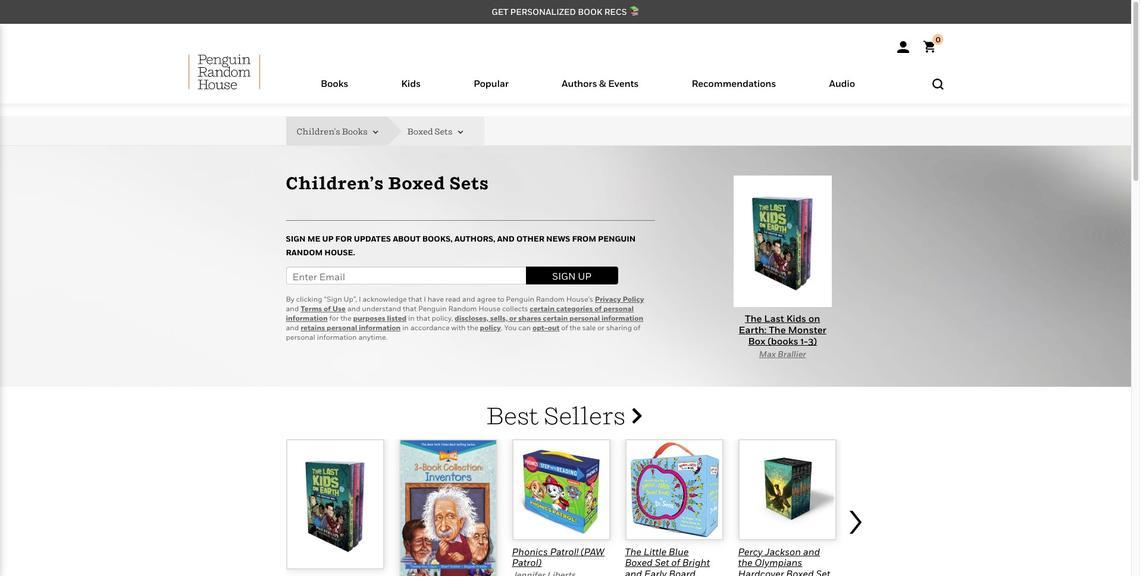 Task type: vqa. For each thing, say whether or not it's contained in the screenshot.
the Authors & Events at the top of page
yes



Task type: locate. For each thing, give the bounding box(es) containing it.
policy,
[[432, 314, 453, 322]]

1 horizontal spatial up
[[578, 270, 592, 282]]

boxed sets
[[407, 126, 454, 136]]

of inside by clicking "sign up", i acknowledge that i have read and agree to penguin random house's privacy policy and terms of use and understand that penguin random house collects
[[324, 304, 331, 313]]

the down discloses,
[[467, 323, 478, 332]]

recommendations
[[692, 77, 776, 89]]

with
[[451, 323, 466, 332]]

0 vertical spatial or
[[509, 314, 517, 322]]

for inside sign me up for updates about books, authors, and other news from penguin random house.
[[335, 234, 352, 244]]

that up listed on the left
[[403, 304, 417, 313]]

certain categories of personal information link
[[286, 304, 634, 322]]

penguin up collects
[[506, 295, 534, 303]]

book
[[578, 7, 603, 17]]

and
[[497, 234, 515, 244], [462, 295, 475, 303], [286, 304, 299, 313], [347, 304, 360, 313], [286, 323, 299, 332], [803, 546, 820, 558], [625, 568, 642, 576]]

boxed down jackson at the bottom right
[[786, 568, 814, 576]]

can
[[519, 323, 531, 332]]

i
[[359, 295, 361, 303], [424, 295, 426, 303]]

boxed left angle down image
[[407, 126, 433, 136]]

terms
[[301, 304, 322, 313]]

house's
[[566, 295, 593, 303]]

2 vertical spatial penguin
[[418, 304, 447, 313]]

penguin down have in the bottom left of the page
[[418, 304, 447, 313]]

angle down image
[[369, 128, 378, 137]]

that up accordance
[[416, 314, 430, 322]]

1 vertical spatial in
[[402, 323, 409, 332]]

of down "sign
[[324, 304, 331, 313]]

0 vertical spatial for
[[335, 234, 352, 244]]

kids
[[401, 77, 421, 89], [787, 312, 806, 324]]

or inside of the sale or sharing of personal information anytime.
[[598, 323, 605, 332]]

that inside for the purposes listed in that policy, discloses, sells, or shares certain personal information and retains personal information in accordance with the policy . you can opt-out
[[416, 314, 430, 322]]

books link
[[321, 77, 348, 104]]

boxed
[[407, 126, 433, 136], [388, 172, 445, 193], [625, 557, 653, 569], [786, 568, 814, 576]]

1 vertical spatial sets
[[450, 172, 489, 193]]

0 horizontal spatial penguin
[[418, 304, 447, 313]]

privacy
[[595, 295, 621, 303]]

"sign
[[324, 295, 342, 303]]

sets
[[435, 126, 452, 136], [450, 172, 489, 193]]

2 horizontal spatial random
[[536, 295, 565, 303]]

1 horizontal spatial or
[[598, 323, 605, 332]]

2 horizontal spatial the
[[769, 324, 786, 336]]

books up children's books
[[321, 77, 348, 89]]

sign for sign me up for updates about books, authors, and other news from penguin random house.
[[286, 234, 306, 244]]

by
[[286, 295, 294, 303]]

sign left me
[[286, 234, 306, 244]]

personal inside of the sale or sharing of personal information anytime.
[[286, 333, 315, 342]]

authors
[[562, 77, 597, 89]]

0 horizontal spatial sign
[[286, 234, 306, 244]]

0 horizontal spatial the
[[625, 546, 642, 558]]

set
[[655, 557, 669, 569], [816, 568, 830, 576]]

the left last
[[745, 312, 762, 324]]

percy jackson and the olympians hardcover boxed set
[[738, 546, 830, 576]]

1 vertical spatial up
[[578, 270, 592, 282]]

sign
[[286, 234, 306, 244], [552, 270, 576, 282]]

certain inside for the purposes listed in that policy, discloses, sells, or shares certain personal information and retains personal information in accordance with the policy . you can opt-out
[[543, 314, 568, 322]]

Boxed Sets field
[[407, 116, 485, 146]]

max brallier
[[759, 348, 806, 359]]

boxed down boxed sets
[[388, 172, 445, 193]]

certain up discloses, sells, or shares certain personal information link
[[530, 304, 555, 313]]

random up discloses, sells, or shares certain personal information link
[[536, 295, 565, 303]]

up
[[322, 234, 334, 244], [578, 270, 592, 282]]

0 horizontal spatial kids
[[401, 77, 421, 89]]

get personalized book recs 📚
[[492, 7, 640, 17]]

0 horizontal spatial or
[[509, 314, 517, 322]]

0 vertical spatial random
[[286, 248, 323, 257]]

1 vertical spatial for
[[329, 314, 339, 322]]

1 horizontal spatial i
[[424, 295, 426, 303]]

house
[[479, 304, 501, 313]]

of down the privacy
[[595, 304, 602, 313]]

kids inside the last kids on earth: the monster box (books 1-3)
[[787, 312, 806, 324]]

i right up",
[[359, 295, 361, 303]]

of
[[324, 304, 331, 313], [595, 304, 602, 313], [561, 323, 568, 332], [634, 323, 640, 332], [671, 557, 680, 569]]

children's down books link
[[297, 126, 340, 136]]

personal down the privacy policy 'link' at the bottom right of page
[[603, 304, 634, 313]]

2 vertical spatial that
[[416, 314, 430, 322]]

certain
[[530, 304, 555, 313], [543, 314, 568, 322]]

phonics patrol! (paw patrol) image
[[512, 439, 610, 540]]

the inside the little blue boxed set of bright and early boa
[[625, 546, 642, 558]]

sets left angle down image
[[435, 126, 452, 136]]

children's
[[297, 126, 340, 136], [286, 172, 384, 193]]

0 vertical spatial up
[[322, 234, 334, 244]]

discloses,
[[455, 314, 489, 322]]

personal inside certain categories of personal information
[[603, 304, 634, 313]]

of inside the little blue boxed set of bright and early boa
[[671, 557, 680, 569]]

and right jackson at the bottom right
[[803, 546, 820, 558]]

certain inside certain categories of personal information
[[530, 304, 555, 313]]

early
[[644, 568, 667, 576]]

or down collects
[[509, 314, 517, 322]]

information inside of the sale or sharing of personal information anytime.
[[317, 333, 357, 342]]

0 horizontal spatial i
[[359, 295, 361, 303]]

2 horizontal spatial penguin
[[598, 234, 636, 244]]

1 horizontal spatial random
[[448, 304, 477, 313]]

2 vertical spatial random
[[448, 304, 477, 313]]

kids up boxed sets
[[401, 77, 421, 89]]

shares
[[518, 314, 541, 322]]

📚
[[629, 7, 640, 17]]

0 vertical spatial sign
[[286, 234, 306, 244]]

in right listed on the left
[[408, 314, 415, 322]]

hardcover
[[738, 568, 784, 576]]

sets down angle down image
[[450, 172, 489, 193]]

the left the sale
[[570, 323, 581, 332]]

of left bright
[[671, 557, 680, 569]]

books inside field
[[342, 126, 368, 136]]

sets inside field
[[435, 126, 452, 136]]

i left have in the bottom left of the page
[[424, 295, 426, 303]]

1 horizontal spatial the
[[745, 312, 762, 324]]

the left little
[[625, 546, 642, 558]]

random
[[286, 248, 323, 257], [536, 295, 565, 303], [448, 304, 477, 313]]

and left other
[[497, 234, 515, 244]]

in down listed on the left
[[402, 323, 409, 332]]

and inside percy jackson and the olympians hardcover boxed set
[[803, 546, 820, 558]]

1 vertical spatial sign
[[552, 270, 576, 282]]

0 vertical spatial certain
[[530, 304, 555, 313]]

random down me
[[286, 248, 323, 257]]

shopping cart image
[[923, 34, 944, 53]]

1 vertical spatial children's
[[286, 172, 384, 193]]

1 horizontal spatial kids
[[787, 312, 806, 324]]

the for the last kids on earth: the monster box (books 1-3)
[[745, 312, 762, 324]]

set inside the little blue boxed set of bright and early boa
[[655, 557, 669, 569]]

sign inside button
[[552, 270, 576, 282]]

the last kids on earth: the monster box (books 1-3) image
[[286, 439, 384, 569]]

the inside of the sale or sharing of personal information anytime.
[[570, 323, 581, 332]]

for the purposes listed in that policy, discloses, sells, or shares certain personal information and retains personal information in accordance with the policy . you can opt-out
[[286, 314, 643, 332]]

0 vertical spatial penguin
[[598, 234, 636, 244]]

policy link
[[480, 323, 501, 332]]

angle down image
[[454, 128, 463, 137]]

0 vertical spatial children's
[[297, 126, 340, 136]]

up right me
[[322, 234, 334, 244]]

sign in image
[[897, 41, 909, 53]]

get personalized book recs 📚 link
[[492, 7, 640, 17]]

of right out
[[561, 323, 568, 332]]

1 i from the left
[[359, 295, 361, 303]]

information down retains personal information link
[[317, 333, 357, 342]]

children's down children's books
[[286, 172, 384, 193]]

kids inside popup button
[[401, 77, 421, 89]]

sign inside sign me up for updates about books, authors, and other news from penguin random house.
[[286, 234, 306, 244]]

get
[[492, 7, 508, 17]]

for down use at the bottom left of page
[[329, 314, 339, 322]]

retains personal information link
[[301, 323, 401, 332]]

that left have in the bottom left of the page
[[408, 295, 422, 303]]

opt-out link
[[533, 323, 560, 332]]

sign up
[[552, 270, 592, 282]]

certain up out
[[543, 314, 568, 322]]

for up the house.
[[335, 234, 352, 244]]

1 vertical spatial kids
[[787, 312, 806, 324]]

the left olympians
[[738, 557, 753, 569]]

0 vertical spatial books
[[321, 77, 348, 89]]

or right the sale
[[598, 323, 605, 332]]

sign me up for updates about books, authors, and other news from penguin random house.
[[286, 234, 636, 257]]

for
[[335, 234, 352, 244], [329, 314, 339, 322]]

children's inside field
[[297, 126, 340, 136]]

the inside percy jackson and the olympians hardcover boxed set
[[738, 557, 753, 569]]

that
[[408, 295, 422, 303], [403, 304, 417, 313], [416, 314, 430, 322]]

personal
[[603, 304, 634, 313], [570, 314, 600, 322], [327, 323, 357, 332], [286, 333, 315, 342]]

accordance
[[410, 323, 450, 332]]

1 horizontal spatial set
[[816, 568, 830, 576]]

kids left on
[[787, 312, 806, 324]]

percy jackson and the olympians hardcover boxed set link
[[738, 546, 830, 576]]

and left early at the right of page
[[625, 568, 642, 576]]

or inside for the purposes listed in that policy, discloses, sells, or shares certain personal information and retains personal information in accordance with the policy . you can opt-out
[[509, 314, 517, 322]]

personal down retains
[[286, 333, 315, 342]]

.
[[501, 323, 503, 332]]

and left retains
[[286, 323, 299, 332]]

random up discloses,
[[448, 304, 477, 313]]

0 horizontal spatial up
[[322, 234, 334, 244]]

0 vertical spatial kids
[[401, 77, 421, 89]]

information up sharing
[[602, 314, 643, 322]]

books inside dropdown button
[[321, 77, 348, 89]]

browse by category or genre navigation
[[286, 116, 643, 146]]

0 horizontal spatial set
[[655, 557, 669, 569]]

penguin
[[598, 234, 636, 244], [506, 295, 534, 303], [418, 304, 447, 313]]

information down purposes listed link
[[359, 323, 401, 332]]

information down "terms"
[[286, 314, 328, 322]]

1 vertical spatial or
[[598, 323, 605, 332]]

and down by
[[286, 304, 299, 313]]

1 vertical spatial penguin
[[506, 295, 534, 303]]

the right box
[[769, 324, 786, 336]]

up up house's
[[578, 270, 592, 282]]

events
[[608, 77, 639, 89]]

books left angle down icon
[[342, 126, 368, 136]]

other
[[517, 234, 545, 244]]

1 vertical spatial certain
[[543, 314, 568, 322]]

boxed left blue
[[625, 557, 653, 569]]

1 vertical spatial books
[[342, 126, 368, 136]]

max brallier link
[[759, 348, 806, 359]]

0 vertical spatial sets
[[435, 126, 452, 136]]

sign up house's
[[552, 270, 576, 282]]

in
[[408, 314, 415, 322], [402, 323, 409, 332]]

1 horizontal spatial sign
[[552, 270, 576, 282]]

personal up the sale
[[570, 314, 600, 322]]

penguin right from
[[598, 234, 636, 244]]

use
[[333, 304, 346, 313]]

0 horizontal spatial random
[[286, 248, 323, 257]]



Task type: describe. For each thing, give the bounding box(es) containing it.
on
[[809, 312, 820, 324]]

for inside for the purposes listed in that policy, discloses, sells, or shares certain personal information and retains personal information in accordance with the policy . you can opt-out
[[329, 314, 339, 322]]

olympians
[[755, 557, 802, 569]]

earth:
[[739, 324, 767, 336]]

and inside sign me up for updates about books, authors, and other news from penguin random house.
[[497, 234, 515, 244]]

phonics
[[512, 546, 548, 558]]

opt-
[[533, 323, 548, 332]]

listed
[[387, 314, 407, 322]]

percy
[[738, 546, 763, 558]]

out
[[548, 323, 560, 332]]

Children's Books field
[[297, 116, 405, 146]]

recs
[[604, 7, 627, 17]]

to
[[498, 295, 504, 303]]

of right sharing
[[634, 323, 640, 332]]

policy
[[480, 323, 501, 332]]

of the sale or sharing of personal information anytime.
[[286, 323, 640, 342]]

boxed inside percy jackson and the olympians hardcover boxed set
[[786, 568, 814, 576]]

the little blue boxed set of bright and early boa link
[[625, 546, 710, 576]]

1-
[[801, 335, 808, 347]]

discloses, sells, or shares certain personal information link
[[455, 314, 643, 322]]

percy jackson and the olympians hardcover boxed set image
[[738, 439, 836, 540]]

audio
[[829, 77, 855, 89]]

you
[[504, 323, 517, 332]]

privacy policy link
[[595, 295, 644, 303]]

children's for children's books
[[297, 126, 340, 136]]

brallier
[[778, 348, 806, 359]]

1 horizontal spatial penguin
[[506, 295, 534, 303]]

patrol!
[[550, 546, 579, 558]]

collects
[[502, 304, 528, 313]]

sign up button
[[526, 267, 618, 284]]

bright
[[682, 557, 710, 569]]

kids link
[[401, 77, 421, 104]]

0 vertical spatial that
[[408, 295, 422, 303]]

the little blue boxed set of bright and early board books by dr. seuss image
[[625, 439, 723, 540]]

boxed inside the little blue boxed set of bright and early boa
[[625, 557, 653, 569]]

authors & events link
[[562, 77, 639, 104]]

from
[[572, 234, 596, 244]]

me
[[307, 234, 320, 244]]

and right read
[[462, 295, 475, 303]]

have
[[428, 295, 444, 303]]

information inside certain categories of personal information
[[286, 314, 328, 322]]

penguin inside sign me up for updates about books, authors, and other news from penguin random house.
[[598, 234, 636, 244]]

set inside percy jackson and the olympians hardcover boxed set
[[816, 568, 830, 576]]

certain categories of personal information
[[286, 304, 634, 322]]

recommendations link
[[692, 77, 776, 104]]

house.
[[325, 248, 355, 257]]

popular button
[[447, 75, 535, 104]]

the last kids on earth: the monster box (books 1-3)
[[739, 312, 827, 347]]

last
[[764, 312, 784, 324]]

› link
[[845, 482, 869, 576]]

up",
[[344, 295, 357, 303]]

best
[[486, 401, 539, 430]]

kids button
[[375, 75, 447, 104]]

1 vertical spatial that
[[403, 304, 417, 313]]

by clicking "sign up", i acknowledge that i have read and agree to penguin random house's privacy policy and terms of use and understand that penguin random house collects
[[286, 295, 644, 313]]

understand
[[362, 304, 401, 313]]

and down up",
[[347, 304, 360, 313]]

boxed inside field
[[407, 126, 433, 136]]

read
[[446, 295, 461, 303]]

&
[[599, 77, 606, 89]]

anytime.
[[359, 333, 388, 342]]

little
[[644, 546, 667, 558]]

purposes listed link
[[353, 314, 407, 322]]

monster
[[788, 324, 827, 336]]

authors,
[[454, 234, 495, 244]]

1 vertical spatial random
[[536, 295, 565, 303]]

penguin random house image
[[188, 54, 260, 90]]

0 vertical spatial in
[[408, 314, 415, 322]]

›
[[845, 487, 865, 545]]

main navigation element
[[159, 54, 972, 104]]

and inside for the purposes listed in that policy, discloses, sells, or shares certain personal information and retains personal information in accordance with the policy . you can opt-out
[[286, 323, 299, 332]]

the for the little blue boxed set of bright and early boa
[[625, 546, 642, 558]]

agree
[[477, 295, 496, 303]]

who hq 3-book collection: inventors image
[[399, 439, 497, 576]]

sign for sign up
[[552, 270, 576, 282]]

best sellers
[[486, 401, 630, 430]]

the up retains personal information link
[[341, 314, 352, 322]]

sells,
[[490, 314, 508, 322]]

authors & events
[[562, 77, 639, 89]]

2 i from the left
[[424, 295, 426, 303]]

phonics patrol! (paw patrol) link
[[512, 546, 604, 569]]

the little blue boxed set of bright and early boa
[[625, 546, 710, 576]]

children's for children's boxed sets
[[286, 172, 384, 193]]

sharing
[[606, 323, 632, 332]]

sale
[[582, 323, 596, 332]]

and inside the little blue boxed set of bright and early boa
[[625, 568, 642, 576]]

news
[[546, 234, 570, 244]]

audio button
[[803, 75, 882, 104]]

up inside button
[[578, 270, 592, 282]]

clicking
[[296, 295, 322, 303]]

personalized
[[510, 7, 576, 17]]

(paw
[[581, 546, 604, 558]]

policy
[[623, 295, 644, 303]]

jackson
[[765, 546, 801, 558]]

retains
[[301, 323, 325, 332]]

books button
[[294, 75, 375, 104]]

categories
[[556, 304, 593, 313]]

the last kids on earth: the monster box (books 1-3) link
[[733, 176, 832, 347]]

terms of use link
[[301, 304, 346, 313]]

authors & events button
[[535, 75, 665, 104]]

of inside certain categories of personal information
[[595, 304, 602, 313]]

search image
[[932, 78, 944, 90]]

box
[[748, 335, 766, 347]]

3)
[[808, 335, 817, 347]]

up inside sign me up for updates about books, authors, and other news from penguin random house.
[[322, 234, 334, 244]]

Enter Email email field
[[286, 267, 526, 284]]

blue
[[669, 546, 689, 558]]

personal down use at the bottom left of page
[[327, 323, 357, 332]]

max
[[759, 348, 776, 359]]

purposes
[[353, 314, 385, 322]]

random inside sign me up for updates about books, authors, and other news from penguin random house.
[[286, 248, 323, 257]]

updates
[[354, 234, 391, 244]]

acknowledge
[[363, 295, 407, 303]]

about
[[393, 234, 421, 244]]



